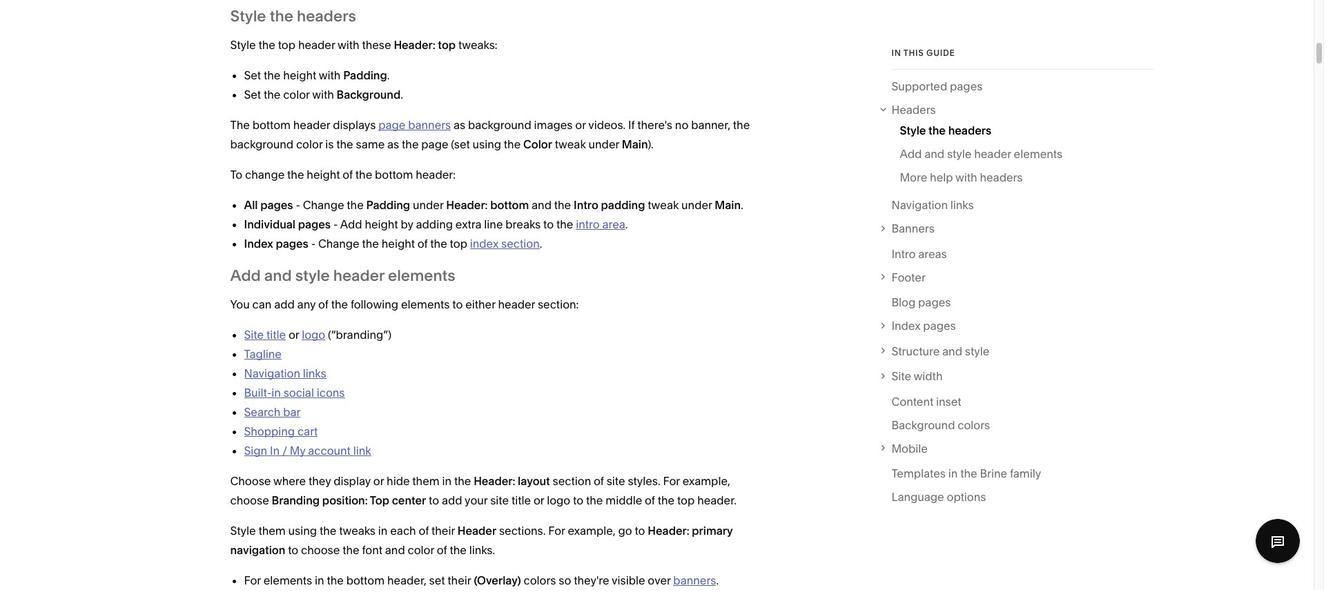 Task type: describe. For each thing, give the bounding box(es) containing it.
content inset
[[892, 395, 962, 409]]

height down is in the top left of the page
[[307, 168, 340, 181]]

either
[[466, 298, 496, 311]]

icons
[[317, 386, 345, 400]]

in inside "site title or logo ("branding") tagline navigation links built-in social icons search bar shopping cart sign in / my account link"
[[272, 386, 281, 400]]

1 horizontal spatial for
[[549, 524, 565, 538]]

displays
[[333, 118, 376, 132]]

0 vertical spatial links
[[951, 199, 974, 212]]

following
[[351, 298, 399, 311]]

where
[[273, 474, 306, 488]]

elements inside 'link'
[[1014, 147, 1063, 161]]

0 vertical spatial -
[[296, 198, 300, 212]]

1 horizontal spatial choose
[[301, 543, 340, 557]]

1 vertical spatial navigation links link
[[244, 367, 326, 380]]

1 vertical spatial background
[[230, 137, 294, 151]]

to right the navigation
[[288, 543, 299, 557]]

index pages
[[892, 319, 956, 333]]

mobile link
[[892, 439, 1154, 459]]

blog
[[892, 296, 916, 310]]

1 vertical spatial headers
[[949, 124, 992, 138]]

social
[[284, 386, 314, 400]]

0 horizontal spatial as
[[388, 137, 399, 151]]

to choose the font and color of the links.
[[286, 543, 495, 557]]

or down layout
[[534, 494, 545, 508]]

no
[[675, 118, 689, 132]]

to left middle
[[573, 494, 584, 508]]

as background images or videos. if there's no banner, the background color is the same as the page (set using the
[[230, 118, 750, 151]]

choose where they display or hide them in the header: layout
[[230, 474, 550, 488]]

position:
[[322, 494, 368, 508]]

individual
[[244, 217, 296, 231]]

1 vertical spatial style
[[295, 266, 330, 285]]

site title or logo ("branding") tagline navigation links built-in social icons search bar shopping cart sign in / my account link
[[244, 328, 392, 458]]

0 vertical spatial main
[[622, 137, 648, 151]]

header,
[[387, 574, 427, 588]]

1 vertical spatial banners
[[674, 574, 717, 588]]

intro areas
[[892, 247, 948, 261]]

to left either
[[453, 298, 463, 311]]

of right "each"
[[419, 524, 429, 538]]

height down by on the left of the page
[[382, 237, 415, 251]]

templates in the brine family
[[892, 467, 1042, 481]]

0 horizontal spatial under
[[413, 198, 444, 212]]

language options
[[892, 491, 987, 505]]

(set
[[451, 137, 470, 151]]

to change the height of the bottom header:
[[230, 168, 456, 181]]

with left these
[[338, 38, 360, 52]]

1 vertical spatial their
[[448, 574, 472, 588]]

blog pages
[[892, 296, 951, 310]]

headers button
[[877, 100, 1154, 119]]

logo link
[[302, 328, 326, 342]]

for elements in the bottom header, set their (overlay) colors so they're visible over banners .
[[244, 574, 719, 588]]

height left by on the left of the page
[[365, 217, 398, 231]]

header: right these
[[394, 38, 436, 52]]

2 vertical spatial headers
[[980, 171, 1023, 185]]

section inside section of site styles. for example, choose
[[553, 474, 591, 488]]

0 vertical spatial navigation
[[892, 199, 948, 212]]

page inside as background images or videos. if there's no banner, the background color is the same as the page (set using the
[[422, 137, 449, 151]]

branding
[[272, 494, 320, 508]]

sign
[[244, 444, 267, 458]]

0 vertical spatial tweak
[[555, 137, 586, 151]]

color inside as background images or videos. if there's no banner, the background color is the same as the page (set using the
[[296, 137, 323, 151]]

1 horizontal spatial style the headers
[[900, 124, 992, 138]]

0 horizontal spatial for
[[244, 574, 261, 588]]

language options link
[[892, 488, 987, 511]]

for inside section of site styles. for example, choose
[[663, 474, 680, 488]]

bottom right the the
[[253, 118, 291, 132]]

1 horizontal spatial under
[[589, 137, 620, 151]]

padding inside set the height with padding . set the color with background .
[[343, 68, 387, 82]]

built-
[[244, 386, 272, 400]]

links.
[[469, 543, 495, 557]]

intro inside 'all pages - change the padding under header: bottom and the intro padding tweak under main . individual pages - add height by adding extra line breaks to the intro area . index pages - change the height of the top index section .'
[[574, 198, 599, 212]]

this
[[904, 48, 925, 58]]

1 vertical spatial logo
[[547, 494, 571, 508]]

supported
[[892, 79, 948, 93]]

style them using the tweaks in each of their header sections. for example, go to
[[230, 524, 648, 538]]

sign in / my account link link
[[244, 444, 371, 458]]

site width link
[[892, 367, 1154, 386]]

0 horizontal spatial style the headers
[[230, 7, 356, 25]]

videos.
[[589, 118, 626, 132]]

add inside 'all pages - change the padding under header: bottom and the intro padding tweak under main . individual pages - add height by adding extra line breaks to the intro area . index pages - change the height of the top index section .'
[[340, 217, 362, 231]]

header: inside header: primary navigation
[[648, 524, 690, 538]]

tweaks:
[[459, 38, 498, 52]]

structure and style button
[[878, 342, 1154, 361]]

with inside more help with headers link
[[956, 171, 978, 185]]

pages for supported
[[951, 79, 983, 93]]

color
[[524, 137, 553, 151]]

color tweak under main ).
[[524, 137, 654, 151]]

images
[[534, 118, 573, 132]]

so
[[559, 574, 571, 588]]

header up set the height with padding . set the color with background .
[[298, 38, 335, 52]]

supported pages
[[892, 79, 983, 93]]

templates in the brine family link
[[892, 465, 1042, 488]]

0 vertical spatial in
[[892, 48, 902, 58]]

page banners link
[[379, 118, 451, 132]]

footer
[[892, 271, 926, 285]]

tagline
[[244, 347, 282, 361]]

banners link
[[674, 574, 717, 588]]

2 vertical spatial add
[[230, 266, 261, 285]]

more
[[900, 171, 928, 185]]

blog pages link
[[892, 293, 951, 317]]

font
[[362, 543, 383, 557]]

style the headers link
[[900, 121, 992, 145]]

1 vertical spatial colors
[[524, 574, 556, 588]]

index pages link
[[892, 317, 1154, 336]]

and up can
[[264, 266, 292, 285]]

padding inside 'all pages - change the padding under header: bottom and the intro padding tweak under main . individual pages - add height by adding extra line breaks to the intro area . index pages - change the height of the top index section .'
[[367, 198, 410, 212]]

of down style them using the tweaks in each of their header sections. for example, go to at left bottom
[[437, 543, 447, 557]]

pages for blog
[[919, 296, 951, 310]]

tweak inside 'all pages - change the padding under header: bottom and the intro padding tweak under main . individual pages - add height by adding extra line breaks to the intro area . index pages - change the height of the top index section .'
[[648, 198, 679, 212]]

with up the bottom header displays page banners
[[312, 88, 334, 101]]

title inside "site title or logo ("branding") tagline navigation links built-in social icons search bar shopping cart sign in / my account link"
[[267, 328, 286, 342]]

in this guide
[[892, 48, 956, 58]]

1 horizontal spatial title
[[512, 494, 531, 508]]

1 vertical spatial change
[[318, 237, 360, 251]]

by
[[401, 217, 414, 231]]

1 horizontal spatial add
[[442, 494, 463, 508]]

bottom inside 'all pages - change the padding under header: bottom and the intro padding tweak under main . individual pages - add height by adding extra line breaks to the intro area . index pages - change the height of the top index section .'
[[491, 198, 529, 212]]

banners
[[892, 222, 935, 236]]

and inside dropdown button
[[943, 345, 963, 358]]

of down displays
[[343, 168, 353, 181]]

width
[[914, 370, 943, 384]]

inset
[[937, 395, 962, 409]]

set
[[429, 574, 445, 588]]

1 horizontal spatial as
[[454, 118, 466, 132]]

shopping
[[244, 425, 295, 438]]

search bar link
[[244, 405, 301, 419]]

the bottom header displays page banners
[[230, 118, 451, 132]]

2 horizontal spatial under
[[682, 198, 713, 212]]

0 vertical spatial change
[[303, 198, 344, 212]]

adding
[[416, 217, 453, 231]]

header inside 'link'
[[975, 147, 1012, 161]]

site inside section of site styles. for example, choose
[[607, 474, 626, 488]]

site for site title or logo ("branding") tagline navigation links built-in social icons search bar shopping cart sign in / my account link
[[244, 328, 264, 342]]

section inside 'all pages - change the padding under header: bottom and the intro padding tweak under main . individual pages - add height by adding extra line breaks to the intro area . index pages - change the height of the top index section .'
[[502, 237, 540, 251]]

background colors link
[[892, 416, 991, 439]]

all pages - change the padding under header: bottom and the intro padding tweak under main . individual pages - add height by adding extra line breaks to the intro area . index pages - change the height of the top index section .
[[244, 198, 744, 251]]

/
[[282, 444, 287, 458]]

and down "each"
[[385, 543, 405, 557]]

areas
[[919, 247, 948, 261]]

0 vertical spatial add and style header elements
[[900, 147, 1063, 161]]

pages for index
[[924, 319, 956, 333]]

index inside dropdown button
[[892, 319, 921, 333]]

structure and style
[[892, 345, 990, 358]]

header.
[[698, 494, 737, 508]]

bottom down font
[[347, 574, 385, 588]]

site for site width
[[892, 370, 912, 384]]

header: up branding position: top center to add your site title or logo to the middle of the top header.
[[474, 474, 516, 488]]

(overlay)
[[474, 574, 521, 588]]

guide
[[927, 48, 956, 58]]

footer link
[[892, 268, 1154, 287]]

content inset link
[[892, 392, 962, 416]]

site title link
[[244, 328, 286, 342]]

top
[[370, 494, 390, 508]]

header
[[458, 524, 497, 538]]

background inside set the height with padding . set the color with background .
[[337, 88, 401, 101]]

0 horizontal spatial add and style header elements
[[230, 266, 456, 285]]

top left tweaks:
[[438, 38, 456, 52]]

to right center
[[429, 494, 439, 508]]

header:
[[416, 168, 456, 181]]

height inside set the height with padding . set the color with background .
[[283, 68, 317, 82]]

0 horizontal spatial using
[[288, 524, 317, 538]]

footer button
[[878, 268, 1154, 287]]

0 horizontal spatial page
[[379, 118, 406, 132]]

site width button
[[878, 367, 1154, 386]]

1 vertical spatial site
[[491, 494, 509, 508]]

background inside background colors link
[[892, 419, 956, 432]]

bottom down same
[[375, 168, 413, 181]]

header: primary navigation
[[230, 524, 733, 557]]

navigation links
[[892, 199, 974, 212]]



Task type: vqa. For each thing, say whether or not it's contained in the screenshot.
the left Background
yes



Task type: locate. For each thing, give the bounding box(es) containing it.
1 horizontal spatial intro
[[892, 247, 916, 261]]

page up same
[[379, 118, 406, 132]]

1 vertical spatial add
[[442, 494, 463, 508]]

style inside 'link'
[[948, 147, 972, 161]]

same
[[356, 137, 385, 151]]

index section link
[[470, 237, 540, 251]]

in left the /
[[270, 444, 280, 458]]

1 vertical spatial choose
[[301, 543, 340, 557]]

with down style the top header with these header: top tweaks:
[[319, 68, 341, 82]]

intro up footer in the right of the page
[[892, 247, 916, 261]]

0 horizontal spatial title
[[267, 328, 286, 342]]

0 horizontal spatial tweak
[[555, 137, 586, 151]]

pages down individual
[[276, 237, 309, 251]]

site up tagline
[[244, 328, 264, 342]]

and inside 'all pages - change the padding under header: bottom and the intro padding tweak under main . individual pages - add height by adding extra line breaks to the intro area . index pages - change the height of the top index section .'
[[532, 198, 552, 212]]

0 vertical spatial index
[[244, 237, 273, 251]]

in inside "site title or logo ("branding") tagline navigation links built-in social icons search bar shopping cart sign in / my account link"
[[270, 444, 280, 458]]

style for the add and style header elements 'link'
[[948, 147, 972, 161]]

style
[[230, 7, 266, 25], [230, 38, 256, 52], [900, 124, 927, 138], [230, 524, 256, 538]]

1 vertical spatial set
[[244, 88, 261, 101]]

index down blog
[[892, 319, 921, 333]]

line
[[484, 217, 503, 231]]

0 vertical spatial their
[[432, 524, 455, 538]]

1 vertical spatial tweak
[[648, 198, 679, 212]]

top down "extra"
[[450, 237, 468, 251]]

color
[[283, 88, 310, 101], [296, 137, 323, 151], [408, 543, 434, 557]]

1 horizontal spatial page
[[422, 137, 449, 151]]

0 horizontal spatial navigation
[[244, 367, 300, 380]]

0 horizontal spatial background
[[337, 88, 401, 101]]

site right your
[[491, 494, 509, 508]]

and down style the headers link
[[925, 147, 945, 161]]

of inside 'all pages - change the padding under header: bottom and the intro padding tweak under main . individual pages - add height by adding extra line breaks to the intro area . index pages - change the height of the top index section .'
[[418, 237, 428, 251]]

as up the (set
[[454, 118, 466, 132]]

example,
[[683, 474, 731, 488], [568, 524, 616, 538]]

my
[[290, 444, 306, 458]]

top inside 'all pages - change the padding under header: bottom and the intro padding tweak under main . individual pages - add height by adding extra line breaks to the intro area . index pages - change the height of the top index section .'
[[450, 237, 468, 251]]

1 vertical spatial add
[[340, 217, 362, 231]]

and up breaks
[[532, 198, 552, 212]]

of down styles. at the left of page
[[645, 494, 655, 508]]

links up 'social' on the left of page
[[303, 367, 326, 380]]

1 horizontal spatial add
[[340, 217, 362, 231]]

padding
[[601, 198, 645, 212]]

using inside as background images or videos. if there's no banner, the background color is the same as the page (set using the
[[473, 137, 501, 151]]

background down the the
[[230, 137, 294, 151]]

style up more help with headers
[[948, 147, 972, 161]]

0 horizontal spatial in
[[270, 444, 280, 458]]

0 horizontal spatial background
[[230, 137, 294, 151]]

of inside section of site styles. for example, choose
[[594, 474, 604, 488]]

1 vertical spatial page
[[422, 137, 449, 151]]

links
[[951, 199, 974, 212], [303, 367, 326, 380]]

links down more help with headers link
[[951, 199, 974, 212]]

structure
[[892, 345, 940, 358]]

background down "content inset" link
[[892, 419, 956, 432]]

1 vertical spatial navigation
[[244, 367, 300, 380]]

1 vertical spatial add and style header elements
[[230, 266, 456, 285]]

0 vertical spatial for
[[663, 474, 680, 488]]

using right the (set
[[473, 137, 501, 151]]

1 vertical spatial index
[[892, 319, 921, 333]]

add left your
[[442, 494, 463, 508]]

add up you
[[230, 266, 261, 285]]

example, left go
[[568, 524, 616, 538]]

add down to change the height of the bottom header:
[[340, 217, 362, 231]]

site inside 'link'
[[892, 370, 912, 384]]

1 horizontal spatial site
[[607, 474, 626, 488]]

2 set from the top
[[244, 88, 261, 101]]

intro areas link
[[892, 244, 948, 268]]

0 horizontal spatial main
[[622, 137, 648, 151]]

over
[[648, 574, 671, 588]]

0 vertical spatial navigation links link
[[892, 196, 974, 219]]

to right go
[[635, 524, 646, 538]]

navigation down tagline link
[[244, 367, 300, 380]]

pages for all
[[261, 198, 293, 212]]

1 horizontal spatial main
[[715, 198, 741, 212]]

tweak right padding
[[648, 198, 679, 212]]

header right either
[[498, 298, 535, 311]]

0 horizontal spatial them
[[259, 524, 286, 538]]

the
[[270, 7, 293, 25], [259, 38, 276, 52], [264, 68, 281, 82], [264, 88, 281, 101], [733, 118, 750, 132], [929, 124, 946, 138], [337, 137, 353, 151], [402, 137, 419, 151], [504, 137, 521, 151], [287, 168, 304, 181], [356, 168, 373, 181], [347, 198, 364, 212], [555, 198, 571, 212], [557, 217, 574, 231], [362, 237, 379, 251], [431, 237, 447, 251], [331, 298, 348, 311], [961, 467, 978, 481], [454, 474, 471, 488], [586, 494, 603, 508], [658, 494, 675, 508], [320, 524, 337, 538], [343, 543, 360, 557], [450, 543, 467, 557], [327, 574, 344, 588]]

title up tagline
[[267, 328, 286, 342]]

0 vertical spatial as
[[454, 118, 466, 132]]

navigation links link up built-in social icons "link"
[[244, 367, 326, 380]]

style for structure and style link
[[966, 345, 990, 358]]

0 vertical spatial using
[[473, 137, 501, 151]]

header: inside 'all pages - change the padding under header: bottom and the intro padding tweak under main . individual pages - add height by adding extra line breaks to the intro area . index pages - change the height of the top index section .'
[[446, 198, 488, 212]]

intro
[[576, 217, 600, 231]]

family
[[1011, 467, 1042, 481]]

title
[[267, 328, 286, 342], [512, 494, 531, 508]]

for right sections. on the bottom
[[549, 524, 565, 538]]

them
[[413, 474, 440, 488], [259, 524, 286, 538]]

1 vertical spatial color
[[296, 137, 323, 151]]

with
[[338, 38, 360, 52], [319, 68, 341, 82], [312, 88, 334, 101], [956, 171, 978, 185]]

elements down the navigation
[[264, 574, 312, 588]]

site inside "site title or logo ("branding") tagline navigation links built-in social icons search bar shopping cart sign in / my account link"
[[244, 328, 264, 342]]

1 horizontal spatial site
[[892, 370, 912, 384]]

add and style header elements up the following
[[230, 266, 456, 285]]

primary
[[692, 524, 733, 538]]

or inside "site title or logo ("branding") tagline navigation links built-in social icons search bar shopping cart sign in / my account link"
[[289, 328, 299, 342]]

1 vertical spatial for
[[549, 524, 565, 538]]

0 horizontal spatial section
[[502, 237, 540, 251]]

for
[[663, 474, 680, 488], [549, 524, 565, 538], [244, 574, 261, 588]]

add and style header elements up more help with headers
[[900, 147, 1063, 161]]

elements right the following
[[401, 298, 450, 311]]

color up the bottom header displays page banners
[[283, 88, 310, 101]]

0 vertical spatial set
[[244, 68, 261, 82]]

1 horizontal spatial -
[[311, 237, 316, 251]]

pages up individual
[[261, 198, 293, 212]]

section down breaks
[[502, 237, 540, 251]]

links inside "site title or logo ("branding") tagline navigation links built-in social icons search bar shopping cart sign in / my account link"
[[303, 367, 326, 380]]

style up any
[[295, 266, 330, 285]]

banners up 'header:' at the top left of page
[[408, 118, 451, 132]]

0 horizontal spatial add
[[230, 266, 261, 285]]

and inside 'link'
[[925, 147, 945, 161]]

hide
[[387, 474, 410, 488]]

1 horizontal spatial index
[[892, 319, 921, 333]]

set the height with padding . set the color with background .
[[244, 68, 403, 101]]

1 horizontal spatial tweak
[[648, 198, 679, 212]]

1 vertical spatial style the headers
[[900, 124, 992, 138]]

if
[[629, 118, 635, 132]]

choose down choose
[[230, 494, 269, 508]]

add and style header elements link
[[900, 145, 1063, 168]]

pages down guide
[[951, 79, 983, 93]]

0 vertical spatial choose
[[230, 494, 269, 508]]

search
[[244, 405, 281, 419]]

index pages button
[[878, 317, 1154, 336]]

extra
[[456, 217, 482, 231]]

- up any
[[311, 237, 316, 251]]

background up color
[[468, 118, 532, 132]]

pages inside dropdown button
[[924, 319, 956, 333]]

add left any
[[274, 298, 295, 311]]

color left is in the top left of the page
[[296, 137, 323, 151]]

to
[[544, 217, 554, 231], [453, 298, 463, 311], [429, 494, 439, 508], [573, 494, 584, 508], [635, 524, 646, 538], [288, 543, 299, 557]]

add and style header elements
[[900, 147, 1063, 161], [230, 266, 456, 285]]

their left header
[[432, 524, 455, 538]]

top left header.
[[678, 494, 695, 508]]

branding position: top center to add your site title or logo to the middle of the top header.
[[272, 494, 737, 508]]

1 vertical spatial background
[[892, 419, 956, 432]]

bottom
[[253, 118, 291, 132], [375, 168, 413, 181], [491, 198, 529, 212], [347, 574, 385, 588]]

the
[[230, 118, 250, 132]]

choose down tweaks
[[301, 543, 340, 557]]

navigation links link
[[892, 196, 974, 219], [244, 367, 326, 380]]

1 vertical spatial intro
[[892, 247, 916, 261]]

headers down the add and style header elements 'link'
[[980, 171, 1023, 185]]

navigation links link up banners
[[892, 196, 974, 219]]

index down individual
[[244, 237, 273, 251]]

1 horizontal spatial background
[[892, 419, 956, 432]]

0 vertical spatial background
[[337, 88, 401, 101]]

color inside set the height with padding . set the color with background .
[[283, 88, 310, 101]]

change
[[245, 168, 285, 181]]

0 vertical spatial style the headers
[[230, 7, 356, 25]]

link
[[353, 444, 371, 458]]

colors down inset
[[958, 419, 991, 432]]

of down adding
[[418, 237, 428, 251]]

visible
[[612, 574, 646, 588]]

1 set from the top
[[244, 68, 261, 82]]

of
[[343, 168, 353, 181], [418, 237, 428, 251], [318, 298, 329, 311], [594, 474, 604, 488], [645, 494, 655, 508], [419, 524, 429, 538], [437, 543, 447, 557]]

more help with headers link
[[900, 168, 1023, 192]]

2 horizontal spatial -
[[334, 217, 338, 231]]

("branding")
[[328, 328, 392, 342]]

area
[[603, 217, 626, 231]]

in
[[892, 48, 902, 58], [270, 444, 280, 458]]

1 vertical spatial padding
[[367, 198, 410, 212]]

all
[[244, 198, 258, 212]]

navigation inside "site title or logo ("branding") tagline navigation links built-in social icons search bar shopping cart sign in / my account link"
[[244, 367, 300, 380]]

to inside 'all pages - change the padding under header: bottom and the intro padding tweak under main . individual pages - add height by adding extra line breaks to the intro area . index pages - change the height of the top index section .'
[[544, 217, 554, 231]]

1 vertical spatial them
[[259, 524, 286, 538]]

headers up style the top header with these header: top tweaks:
[[297, 7, 356, 25]]

them up the navigation
[[259, 524, 286, 538]]

under
[[589, 137, 620, 151], [413, 198, 444, 212], [682, 198, 713, 212]]

bottom up breaks
[[491, 198, 529, 212]]

logo
[[302, 328, 326, 342], [547, 494, 571, 508]]

1 vertical spatial section
[[553, 474, 591, 488]]

using down the branding
[[288, 524, 317, 538]]

index inside 'all pages - change the padding under header: bottom and the intro padding tweak under main . individual pages - add height by adding extra line breaks to the intro area . index pages - change the height of the top index section .'
[[244, 237, 273, 251]]

0 vertical spatial intro
[[574, 198, 599, 212]]

to
[[230, 168, 243, 181]]

style inside dropdown button
[[966, 345, 990, 358]]

sections.
[[499, 524, 546, 538]]

padding
[[343, 68, 387, 82], [367, 198, 410, 212]]

0 vertical spatial example,
[[683, 474, 731, 488]]

header up the following
[[333, 266, 385, 285]]

header up is in the top left of the page
[[293, 118, 330, 132]]

each
[[390, 524, 416, 538]]

index
[[470, 237, 499, 251]]

0 vertical spatial add
[[900, 147, 922, 161]]

0 vertical spatial colors
[[958, 419, 991, 432]]

title down layout
[[512, 494, 531, 508]]

color down "each"
[[408, 543, 434, 557]]

site up middle
[[607, 474, 626, 488]]

1 vertical spatial site
[[892, 370, 912, 384]]

built-in social icons link
[[244, 386, 345, 400]]

or left logo link
[[289, 328, 299, 342]]

any
[[297, 298, 316, 311]]

background up displays
[[337, 88, 401, 101]]

elements up you can add any of the following elements to either header section:
[[388, 266, 456, 285]]

can
[[253, 298, 272, 311]]

in left this
[[892, 48, 902, 58]]

they
[[309, 474, 331, 488]]

top
[[278, 38, 296, 52], [438, 38, 456, 52], [450, 237, 468, 251], [678, 494, 695, 508]]

logo inside "site title or logo ("branding") tagline navigation links built-in social icons search bar shopping cart sign in / my account link"
[[302, 328, 326, 342]]

0 horizontal spatial banners
[[408, 118, 451, 132]]

header:
[[394, 38, 436, 52], [446, 198, 488, 212], [474, 474, 516, 488], [648, 524, 690, 538]]

display
[[334, 474, 371, 488]]

navigation up banners
[[892, 199, 948, 212]]

1 horizontal spatial section
[[553, 474, 591, 488]]

or up top
[[374, 474, 384, 488]]

0 vertical spatial headers
[[297, 7, 356, 25]]

2 vertical spatial -
[[311, 237, 316, 251]]

top up set the height with padding . set the color with background .
[[278, 38, 296, 52]]

tagline link
[[244, 347, 282, 361]]

height up the bottom header displays page banners
[[283, 68, 317, 82]]

of left styles. at the left of page
[[594, 474, 604, 488]]

your
[[465, 494, 488, 508]]

2 vertical spatial style
[[966, 345, 990, 358]]

header up more help with headers
[[975, 147, 1012, 161]]

these
[[362, 38, 391, 52]]

padding up by on the left of the page
[[367, 198, 410, 212]]

0 vertical spatial padding
[[343, 68, 387, 82]]

banner,
[[692, 118, 731, 132]]

their right set
[[448, 574, 472, 588]]

1 horizontal spatial background
[[468, 118, 532, 132]]

0 vertical spatial logo
[[302, 328, 326, 342]]

1 horizontal spatial add and style header elements
[[900, 147, 1063, 161]]

example, up header.
[[683, 474, 731, 488]]

breaks
[[506, 217, 541, 231]]

pages up structure and style
[[924, 319, 956, 333]]

0 vertical spatial site
[[244, 328, 264, 342]]

to right breaks
[[544, 217, 554, 231]]

intro up intro
[[574, 198, 599, 212]]

help
[[931, 171, 954, 185]]

1 horizontal spatial them
[[413, 474, 440, 488]]

headers
[[892, 103, 936, 117]]

of right any
[[318, 298, 329, 311]]

- down to change the height of the bottom header:
[[334, 217, 338, 231]]

choose inside section of site styles. for example, choose
[[230, 494, 269, 508]]

1 vertical spatial title
[[512, 494, 531, 508]]

header: up "extra"
[[446, 198, 488, 212]]

add inside 'link'
[[900, 147, 922, 161]]

-
[[296, 198, 300, 212], [334, 217, 338, 231], [311, 237, 316, 251]]

add up more
[[900, 147, 922, 161]]

0 vertical spatial title
[[267, 328, 286, 342]]

.
[[387, 68, 390, 82], [401, 88, 403, 101], [741, 198, 744, 212], [626, 217, 628, 231], [540, 237, 543, 251], [717, 574, 719, 588]]

0 vertical spatial add
[[274, 298, 295, 311]]

2 vertical spatial color
[[408, 543, 434, 557]]

page left the (set
[[422, 137, 449, 151]]

banners
[[408, 118, 451, 132], [674, 574, 717, 588]]

example, inside section of site styles. for example, choose
[[683, 474, 731, 488]]

1 vertical spatial main
[[715, 198, 741, 212]]

main inside 'all pages - change the padding under header: bottom and the intro padding tweak under main . individual pages - add height by adding extra line breaks to the intro area . index pages - change the height of the top index section .'
[[715, 198, 741, 212]]

site
[[607, 474, 626, 488], [491, 494, 509, 508]]

- right all
[[296, 198, 300, 212]]

style
[[948, 147, 972, 161], [295, 266, 330, 285], [966, 345, 990, 358]]

0 horizontal spatial -
[[296, 198, 300, 212]]

0 horizontal spatial colors
[[524, 574, 556, 588]]

or inside as background images or videos. if there's no banner, the background color is the same as the page (set using the
[[576, 118, 586, 132]]

center
[[392, 494, 426, 508]]

0 vertical spatial page
[[379, 118, 406, 132]]

intro
[[574, 198, 599, 212], [892, 247, 916, 261]]

1 horizontal spatial banners
[[674, 574, 717, 588]]

pages right individual
[[298, 217, 331, 231]]

tweaks
[[339, 524, 376, 538]]

choose
[[230, 494, 269, 508], [301, 543, 340, 557]]

1 vertical spatial example,
[[568, 524, 616, 538]]

for down the navigation
[[244, 574, 261, 588]]

0 horizontal spatial example,
[[568, 524, 616, 538]]

layout
[[518, 474, 550, 488]]

1 horizontal spatial logo
[[547, 494, 571, 508]]

account
[[308, 444, 351, 458]]

site left the width
[[892, 370, 912, 384]]

2 horizontal spatial for
[[663, 474, 680, 488]]

0 horizontal spatial choose
[[230, 494, 269, 508]]

style up site width "dropdown button"
[[966, 345, 990, 358]]

0 vertical spatial them
[[413, 474, 440, 488]]

padding down style the top header with these header: top tweaks:
[[343, 68, 387, 82]]

bar
[[283, 405, 301, 419]]



